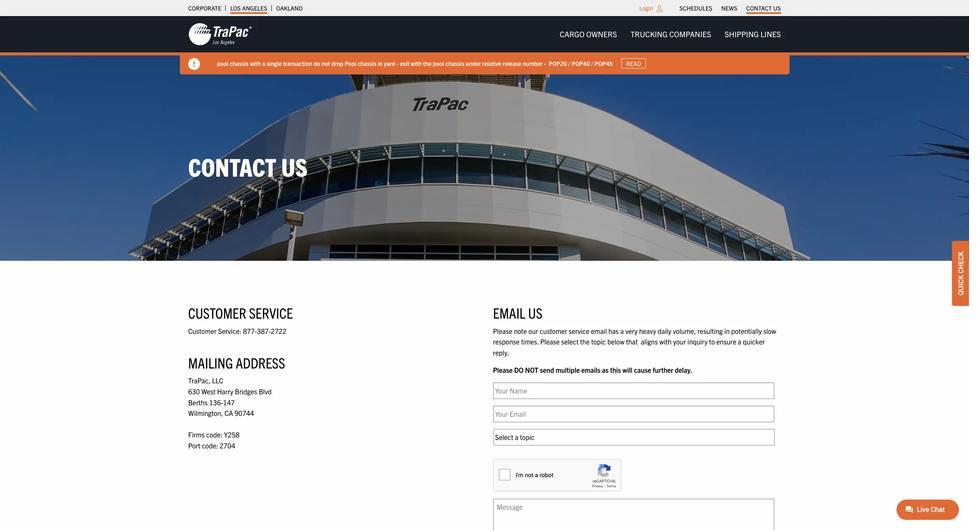Task type: vqa. For each thing, say whether or not it's contained in the screenshot.
MENU BAR to the top
yes



Task type: describe. For each thing, give the bounding box(es) containing it.
shipping lines
[[725, 29, 781, 39]]

ensure
[[717, 338, 736, 346]]

quick
[[957, 276, 965, 296]]

90744
[[235, 409, 254, 418]]

heavy
[[639, 327, 656, 336]]

los angeles link
[[230, 2, 267, 14]]

times.
[[521, 338, 539, 346]]

2722
[[271, 327, 286, 336]]

address
[[236, 354, 285, 372]]

banner containing cargo owners
[[0, 16, 969, 75]]

1 horizontal spatial a
[[620, 327, 624, 336]]

emails
[[581, 366, 601, 375]]

will
[[623, 366, 632, 375]]

customer service
[[188, 304, 293, 322]]

trucking companies link
[[624, 26, 718, 43]]

drop
[[331, 60, 343, 67]]

blvd
[[259, 388, 272, 396]]

login link
[[639, 4, 653, 12]]

topic
[[591, 338, 606, 346]]

schedules link
[[680, 2, 712, 14]]

136-
[[209, 399, 223, 407]]

2 / from the left
[[591, 60, 593, 67]]

cargo owners link
[[553, 26, 624, 43]]

pop40
[[572, 60, 590, 67]]

do
[[514, 366, 524, 375]]

with inside please note our customer service email has a very heavy daily volume, resulting in potentially slow response times. please select the topic below that  aligns with your inquiry to ensure a quicker reply.
[[659, 338, 672, 346]]

service:
[[218, 327, 242, 336]]

email
[[493, 304, 526, 322]]

email
[[591, 327, 607, 336]]

menu bar containing cargo owners
[[553, 26, 788, 43]]

los angeles
[[230, 4, 267, 12]]

Message text field
[[493, 500, 774, 531]]

the inside banner
[[423, 60, 432, 67]]

login
[[639, 4, 653, 12]]

companies
[[669, 29, 711, 39]]

pool chassis with a single transaction  do not drop pool chassis in yard -  exit with the pool chassis under relative release number -  pop20 / pop40 / pop45
[[217, 60, 613, 67]]

very
[[625, 327, 638, 336]]

owners
[[586, 29, 617, 39]]

2704
[[220, 442, 235, 450]]

contact us link
[[746, 2, 781, 14]]

service
[[569, 327, 590, 336]]

contact us inside menu bar
[[746, 4, 781, 12]]

yard
[[384, 60, 395, 67]]

under
[[466, 60, 481, 67]]

1 chassis from the left
[[230, 60, 249, 67]]

note
[[514, 327, 527, 336]]

pop45
[[594, 60, 613, 67]]

mailing
[[188, 354, 233, 372]]

exit
[[400, 60, 409, 67]]

news
[[721, 4, 737, 12]]

ca
[[225, 409, 233, 418]]

1 vertical spatial contact
[[188, 151, 276, 182]]

mailing address
[[188, 354, 285, 372]]

relative
[[482, 60, 501, 67]]

port
[[188, 442, 200, 450]]

do
[[314, 60, 320, 67]]

please note our customer service email has a very heavy daily volume, resulting in potentially slow response times. please select the topic below that  aligns with your inquiry to ensure a quicker reply.
[[493, 327, 776, 357]]

read link
[[621, 58, 646, 69]]

2 chassis from the left
[[358, 60, 376, 67]]

angeles
[[242, 4, 267, 12]]

pop20
[[549, 60, 567, 67]]

number
[[523, 60, 543, 67]]

west
[[201, 388, 216, 396]]

2 - from the left
[[544, 60, 546, 67]]

customer for customer service: 877-387-2722
[[188, 327, 216, 336]]

to
[[709, 338, 715, 346]]

resulting
[[698, 327, 723, 336]]

please for our
[[493, 327, 512, 336]]

387-
[[257, 327, 271, 336]]

147
[[223, 399, 235, 407]]

menu bar containing schedules
[[675, 2, 785, 14]]

1 vertical spatial code:
[[202, 442, 218, 450]]



Task type: locate. For each thing, give the bounding box(es) containing it.
0 vertical spatial contact
[[746, 4, 772, 12]]

2 horizontal spatial a
[[738, 338, 741, 346]]

-
[[397, 60, 399, 67], [544, 60, 546, 67]]

your
[[673, 338, 686, 346]]

0 vertical spatial a
[[262, 60, 265, 67]]

1 horizontal spatial /
[[591, 60, 593, 67]]

service
[[249, 304, 293, 322]]

in left yard
[[378, 60, 383, 67]]

1 horizontal spatial -
[[544, 60, 546, 67]]

0 horizontal spatial /
[[569, 60, 570, 67]]

0 vertical spatial please
[[493, 327, 512, 336]]

cause
[[634, 366, 651, 375]]

a inside banner
[[262, 60, 265, 67]]

further
[[653, 366, 673, 375]]

a
[[262, 60, 265, 67], [620, 327, 624, 336], [738, 338, 741, 346]]

with right exit
[[411, 60, 422, 67]]

0 horizontal spatial with
[[250, 60, 261, 67]]

quick check
[[957, 252, 965, 296]]

select
[[561, 338, 579, 346]]

slow
[[763, 327, 776, 336]]

2 customer from the top
[[188, 327, 216, 336]]

code: up 2704
[[206, 431, 222, 440]]

please
[[493, 327, 512, 336], [540, 338, 560, 346], [493, 366, 513, 375]]

has
[[609, 327, 619, 336]]

1 horizontal spatial contact
[[746, 4, 772, 12]]

lines
[[761, 29, 781, 39]]

0 vertical spatial menu bar
[[675, 2, 785, 14]]

/ left pop45
[[591, 60, 593, 67]]

los angeles image
[[188, 22, 252, 46]]

code:
[[206, 431, 222, 440], [202, 442, 218, 450]]

trucking companies
[[631, 29, 711, 39]]

1 vertical spatial contact us
[[188, 151, 308, 182]]

0 horizontal spatial -
[[397, 60, 399, 67]]

a right has
[[620, 327, 624, 336]]

0 vertical spatial customer
[[188, 304, 246, 322]]

please up response
[[493, 327, 512, 336]]

potentially
[[731, 327, 762, 336]]

1 vertical spatial the
[[580, 338, 590, 346]]

contact inside menu bar
[[746, 4, 772, 12]]

send
[[540, 366, 554, 375]]

firms
[[188, 431, 205, 440]]

1 horizontal spatial pool
[[433, 60, 444, 67]]

please left do
[[493, 366, 513, 375]]

bridges
[[235, 388, 257, 396]]

1 - from the left
[[397, 60, 399, 67]]

harry
[[217, 388, 233, 396]]

menu bar
[[675, 2, 785, 14], [553, 26, 788, 43]]

0 horizontal spatial in
[[378, 60, 383, 67]]

menu bar up shipping
[[675, 2, 785, 14]]

release
[[503, 60, 521, 67]]

email us
[[493, 304, 543, 322]]

not
[[322, 60, 330, 67]]

chassis left under
[[445, 60, 464, 67]]

please down 'customer'
[[540, 338, 560, 346]]

inquiry
[[688, 338, 708, 346]]

news link
[[721, 2, 737, 14]]

daily
[[658, 327, 671, 336]]

check
[[957, 252, 965, 274]]

1 customer from the top
[[188, 304, 246, 322]]

light image
[[657, 5, 663, 12]]

us inside menu bar
[[773, 4, 781, 12]]

not
[[525, 366, 538, 375]]

menu bar down light image in the right of the page
[[553, 26, 788, 43]]

- right number
[[544, 60, 546, 67]]

0 horizontal spatial the
[[423, 60, 432, 67]]

the down service
[[580, 338, 590, 346]]

a left single
[[262, 60, 265, 67]]

1 vertical spatial us
[[281, 151, 308, 182]]

0 horizontal spatial contact
[[188, 151, 276, 182]]

transaction
[[283, 60, 312, 67]]

corporate
[[188, 4, 221, 12]]

oakland link
[[276, 2, 303, 14]]

cargo
[[560, 29, 585, 39]]

with
[[250, 60, 261, 67], [411, 60, 422, 67], [659, 338, 672, 346]]

the inside please note our customer service email has a very heavy daily volume, resulting in potentially slow response times. please select the topic below that  aligns with your inquiry to ensure a quicker reply.
[[580, 338, 590, 346]]

0 vertical spatial us
[[773, 4, 781, 12]]

1 horizontal spatial chassis
[[358, 60, 376, 67]]

customer up service:
[[188, 304, 246, 322]]

1 vertical spatial please
[[540, 338, 560, 346]]

please for not
[[493, 366, 513, 375]]

1 / from the left
[[569, 60, 570, 67]]

customer
[[188, 304, 246, 322], [188, 327, 216, 336]]

cargo owners
[[560, 29, 617, 39]]

2 vertical spatial please
[[493, 366, 513, 375]]

0 horizontal spatial us
[[281, 151, 308, 182]]

/
[[569, 60, 570, 67], [591, 60, 593, 67]]

2 horizontal spatial chassis
[[445, 60, 464, 67]]

0 vertical spatial the
[[423, 60, 432, 67]]

customer for customer service
[[188, 304, 246, 322]]

banner
[[0, 16, 969, 75]]

that
[[626, 338, 638, 346]]

reply.
[[493, 349, 509, 357]]

single
[[267, 60, 282, 67]]

this
[[610, 366, 621, 375]]

877-
[[243, 327, 257, 336]]

delay.
[[675, 366, 692, 375]]

multiple
[[556, 366, 580, 375]]

with down daily
[[659, 338, 672, 346]]

630
[[188, 388, 200, 396]]

0 horizontal spatial contact us
[[188, 151, 308, 182]]

volume,
[[673, 327, 696, 336]]

1 horizontal spatial with
[[411, 60, 422, 67]]

0 horizontal spatial pool
[[217, 60, 228, 67]]

pool right exit
[[433, 60, 444, 67]]

quick check link
[[952, 241, 969, 306]]

corporate link
[[188, 2, 221, 14]]

solid image
[[188, 58, 200, 70]]

a down potentially
[[738, 338, 741, 346]]

pool
[[345, 60, 356, 67]]

1 vertical spatial customer
[[188, 327, 216, 336]]

shipping lines link
[[718, 26, 788, 43]]

0 vertical spatial contact us
[[746, 4, 781, 12]]

0 vertical spatial in
[[378, 60, 383, 67]]

code: right port
[[202, 442, 218, 450]]

in inside please note our customer service email has a very heavy daily volume, resulting in potentially slow response times. please select the topic below that  aligns with your inquiry to ensure a quicker reply.
[[724, 327, 730, 336]]

oakland
[[276, 4, 303, 12]]

llc
[[212, 377, 223, 385]]

below
[[607, 338, 625, 346]]

response
[[493, 338, 520, 346]]

1 vertical spatial a
[[620, 327, 624, 336]]

1 horizontal spatial in
[[724, 327, 730, 336]]

pool right the solid image
[[217, 60, 228, 67]]

0 horizontal spatial chassis
[[230, 60, 249, 67]]

chassis down 'los angeles' image
[[230, 60, 249, 67]]

read
[[626, 60, 641, 67]]

1 vertical spatial in
[[724, 327, 730, 336]]

y258
[[224, 431, 240, 440]]

2 horizontal spatial us
[[773, 4, 781, 12]]

trapac, llc 630 west harry bridges blvd berths 136-147 wilmington, ca 90744
[[188, 377, 272, 418]]

1 horizontal spatial us
[[528, 304, 543, 322]]

chassis right pool
[[358, 60, 376, 67]]

1 vertical spatial menu bar
[[553, 26, 788, 43]]

customer service: 877-387-2722
[[188, 327, 286, 336]]

in up the ensure
[[724, 327, 730, 336]]

2 horizontal spatial with
[[659, 338, 672, 346]]

1 horizontal spatial the
[[580, 338, 590, 346]]

trucking
[[631, 29, 668, 39]]

los
[[230, 4, 241, 12]]

berths
[[188, 399, 208, 407]]

2 vertical spatial us
[[528, 304, 543, 322]]

3 chassis from the left
[[445, 60, 464, 67]]

wilmington,
[[188, 409, 223, 418]]

Your Name text field
[[493, 383, 774, 400]]

as
[[602, 366, 609, 375]]

Your Email text field
[[493, 406, 774, 423]]

1 pool from the left
[[217, 60, 228, 67]]

with left single
[[250, 60, 261, 67]]

the right exit
[[423, 60, 432, 67]]

- left exit
[[397, 60, 399, 67]]

customer left service:
[[188, 327, 216, 336]]

1 horizontal spatial contact us
[[746, 4, 781, 12]]

contact us
[[746, 4, 781, 12], [188, 151, 308, 182]]

our
[[529, 327, 538, 336]]

0 horizontal spatial a
[[262, 60, 265, 67]]

trapac,
[[188, 377, 210, 385]]

/ left pop40 in the right top of the page
[[569, 60, 570, 67]]

2 pool from the left
[[433, 60, 444, 67]]

in inside banner
[[378, 60, 383, 67]]

0 vertical spatial code:
[[206, 431, 222, 440]]

2 vertical spatial a
[[738, 338, 741, 346]]

contact
[[746, 4, 772, 12], [188, 151, 276, 182]]



